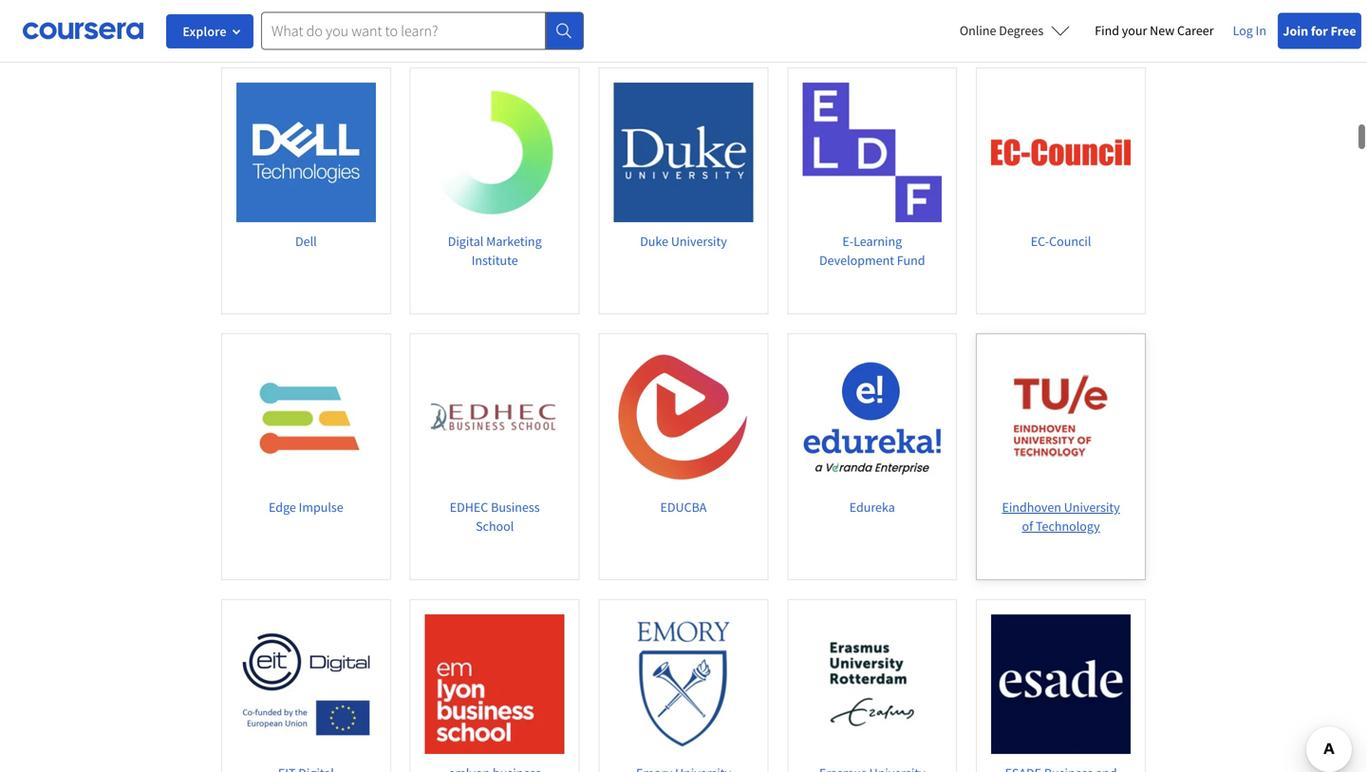 Task type: vqa. For each thing, say whether or not it's contained in the screenshot.
View
no



Task type: locate. For each thing, give the bounding box(es) containing it.
log in
[[1233, 22, 1267, 39]]

technology
[[1036, 517, 1100, 534]]

find
[[1095, 22, 1120, 39]]

university right duke
[[671, 232, 727, 250]]

explore button
[[166, 14, 254, 48]]

edge
[[269, 498, 296, 515]]

ec-council link
[[976, 67, 1146, 314]]

explore
[[183, 23, 227, 40]]

new
[[1150, 22, 1175, 39]]

1 vertical spatial university
[[1064, 498, 1120, 515]]

eindhoven university of technology
[[1002, 498, 1120, 534]]

e-learning development fund logo image
[[803, 83, 942, 222]]

None search field
[[261, 12, 584, 50]]

edhec business school
[[450, 498, 540, 534]]

ec-council
[[1031, 232, 1091, 250]]

duke
[[640, 232, 669, 250]]

duke university logo image
[[614, 83, 753, 222]]

edureka link
[[788, 333, 957, 580]]

for
[[1311, 22, 1328, 39]]

join for free link
[[1278, 13, 1362, 49]]

educba logo image
[[614, 348, 753, 488]]

university up the technology
[[1064, 498, 1120, 515]]

university inside eindhoven university of technology
[[1064, 498, 1120, 515]]

emlyon business school logo image
[[425, 614, 565, 754]]

eit digital  logo image
[[236, 614, 376, 754]]

digital marketing institute link
[[410, 67, 580, 314]]

edge impulse link
[[221, 333, 391, 580]]

e-learning development fund
[[820, 232, 925, 269]]

university inside duke university link
[[671, 232, 727, 250]]

business
[[491, 498, 540, 515]]

1 horizontal spatial university
[[1064, 498, 1120, 515]]

edhec
[[450, 498, 488, 515]]

edureka
[[850, 498, 895, 515]]

development
[[820, 251, 895, 269]]

marketing
[[486, 232, 542, 250]]

0 horizontal spatial university
[[671, 232, 727, 250]]

council
[[1049, 232, 1091, 250]]

0 vertical spatial university
[[671, 232, 727, 250]]

educba
[[661, 498, 707, 515]]

university
[[671, 232, 727, 250], [1064, 498, 1120, 515]]

dell logo image
[[236, 83, 376, 222]]

edhec business school logo image
[[425, 348, 565, 488]]

ec-council logo image
[[992, 83, 1131, 222]]

dell link
[[221, 67, 391, 314]]

edureka logo image
[[803, 348, 942, 488]]

impulse
[[299, 498, 344, 515]]

free
[[1331, 22, 1357, 39]]

learning
[[854, 232, 902, 250]]

What do you want to learn? text field
[[261, 12, 546, 50]]

online degrees button
[[945, 9, 1086, 51]]

dell
[[295, 232, 317, 250]]



Task type: describe. For each thing, give the bounding box(es) containing it.
university for eindhoven university of technology
[[1064, 498, 1120, 515]]

duke university link
[[599, 67, 769, 314]]

your
[[1122, 22, 1147, 39]]

esade business and law school logo image
[[992, 614, 1131, 754]]

coursera image
[[23, 15, 143, 46]]

find your new career link
[[1086, 19, 1224, 43]]

log in link
[[1224, 19, 1276, 42]]

edge impulse
[[269, 498, 344, 515]]

in
[[1256, 22, 1267, 39]]

career
[[1178, 22, 1214, 39]]

institute
[[472, 251, 518, 269]]

e-learning development fund link
[[788, 67, 957, 314]]

digital marketing institute
[[448, 232, 542, 269]]

fund
[[897, 251, 925, 269]]

join for free
[[1283, 22, 1357, 39]]

online degrees
[[960, 22, 1044, 39]]

educba link
[[599, 333, 769, 580]]

eindhoven
[[1002, 498, 1062, 515]]

emory university logo image
[[614, 614, 753, 754]]

eindhoven university of technology link
[[976, 333, 1146, 580]]

edhec business school link
[[410, 333, 580, 580]]

join
[[1283, 22, 1309, 39]]

edge impulse logo image
[[236, 348, 376, 488]]

find your new career
[[1095, 22, 1214, 39]]

e-
[[843, 232, 854, 250]]

of
[[1022, 517, 1033, 534]]

eindhoven university of technology logo image
[[992, 348, 1131, 488]]

duke university
[[640, 232, 727, 250]]

degrees
[[999, 22, 1044, 39]]

digital
[[448, 232, 484, 250]]

log
[[1233, 22, 1253, 39]]

digital marketing institute logo image
[[425, 83, 565, 222]]

ec-
[[1031, 232, 1049, 250]]

school
[[476, 517, 514, 534]]

online
[[960, 22, 997, 39]]

university for duke university
[[671, 232, 727, 250]]

erasmus university rotterdam logo image
[[803, 614, 942, 754]]



